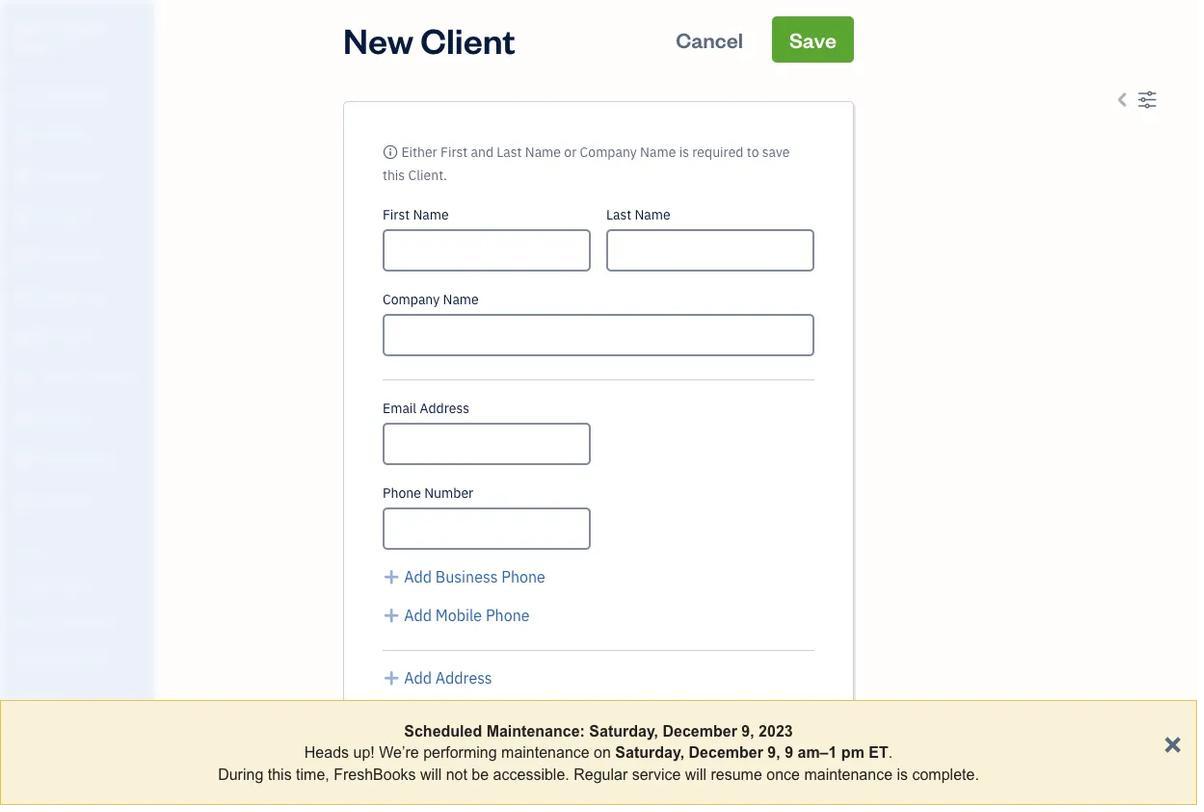 Task type: locate. For each thing, give the bounding box(es) containing it.
maintenance down maintenance:
[[501, 745, 590, 762]]

name down first name text box at top left
[[443, 291, 479, 308]]

bank connections link
[[5, 642, 148, 676]]

1 vertical spatial last
[[606, 206, 631, 224]]

first down the client.
[[383, 206, 410, 224]]

1 horizontal spatial maintenance
[[804, 766, 893, 783]]

1 horizontal spatial company
[[580, 143, 637, 161]]

this
[[383, 166, 405, 184], [268, 766, 292, 783]]

will right 'service'
[[685, 766, 707, 783]]

1 vertical spatial first
[[383, 206, 410, 224]]

1 plus image from the top
[[383, 566, 400, 589]]

freshbooks
[[334, 766, 416, 783]]

1 vertical spatial 9,
[[768, 745, 780, 762]]

0 horizontal spatial first
[[383, 206, 410, 224]]

company
[[580, 143, 637, 161], [383, 291, 440, 308]]

1 horizontal spatial last
[[606, 206, 631, 224]]

saturday,
[[589, 723, 658, 740], [615, 745, 684, 762]]

0 vertical spatial is
[[679, 143, 689, 161]]

performing
[[423, 745, 497, 762]]

maintenance
[[501, 745, 590, 762], [804, 766, 893, 783]]

0 vertical spatial and
[[471, 143, 494, 161]]

is left complete.
[[897, 766, 908, 783]]

plus image left business
[[383, 566, 400, 589]]

0 vertical spatial 9,
[[742, 723, 754, 740]]

0 vertical spatial add
[[404, 567, 432, 588]]

first
[[441, 143, 468, 161], [383, 206, 410, 224]]

and right either
[[471, 143, 494, 161]]

be
[[472, 766, 489, 783]]

and right items
[[47, 615, 67, 630]]

0 horizontal spatial is
[[679, 143, 689, 161]]

phone right mobile
[[486, 606, 530, 626]]

name left required
[[640, 143, 676, 161]]

last left or
[[497, 143, 522, 161]]

phone left number
[[383, 484, 421, 502]]

am–1
[[798, 745, 837, 762]]

0 horizontal spatial 9,
[[742, 723, 754, 740]]

plus image up plus icon
[[383, 604, 400, 628]]

Phone Number text field
[[383, 508, 591, 550]]

2 vertical spatial add
[[404, 668, 432, 689]]

bank connections
[[14, 650, 113, 666]]

first right either
[[441, 143, 468, 161]]

last down either first and last name or company name is required to save this client.
[[606, 206, 631, 224]]

1 horizontal spatial will
[[685, 766, 707, 783]]

up!
[[353, 745, 375, 762]]

on
[[594, 745, 611, 762]]

is
[[679, 143, 689, 161], [897, 766, 908, 783]]

either
[[401, 143, 437, 161]]

×
[[1164, 725, 1182, 761]]

add right plus icon
[[404, 668, 432, 689]]

9,
[[742, 723, 754, 740], [768, 745, 780, 762]]

new
[[343, 16, 414, 62]]

number
[[424, 484, 474, 502]]

chart image
[[13, 450, 36, 469]]

0 vertical spatial december
[[663, 723, 737, 740]]

december
[[663, 723, 737, 740], [689, 745, 763, 762]]

payment image
[[13, 248, 36, 267]]

0 horizontal spatial maintenance
[[501, 745, 590, 762]]

add for add business phone
[[404, 567, 432, 588]]

and inside main element
[[47, 615, 67, 630]]

email address
[[383, 400, 469, 417]]

9, left 9
[[768, 745, 780, 762]]

1 vertical spatial add
[[404, 606, 432, 626]]

0 horizontal spatial this
[[268, 766, 292, 783]]

1 vertical spatial and
[[47, 615, 67, 630]]

client.
[[408, 166, 447, 184]]

estimate image
[[13, 167, 36, 186]]

owner
[[15, 38, 54, 54]]

0 horizontal spatial will
[[420, 766, 442, 783]]

add business phone
[[404, 567, 545, 588]]

business
[[435, 567, 498, 588]]

heads
[[304, 745, 349, 762]]

this left time,
[[268, 766, 292, 783]]

phone
[[383, 484, 421, 502], [501, 567, 545, 588], [486, 606, 530, 626]]

regular
[[574, 766, 628, 783]]

add left mobile
[[404, 606, 432, 626]]

address up "scheduled"
[[435, 668, 492, 689]]

9, left 2023
[[742, 723, 754, 740]]

1 horizontal spatial is
[[897, 766, 908, 783]]

company down first name
[[383, 291, 440, 308]]

services
[[69, 615, 116, 630]]

3 add from the top
[[404, 668, 432, 689]]

1 horizontal spatial first
[[441, 143, 468, 161]]

not
[[446, 766, 467, 783]]

1 vertical spatial is
[[897, 766, 908, 783]]

0 vertical spatial last
[[497, 143, 522, 161]]

name left or
[[525, 143, 561, 161]]

money image
[[13, 410, 36, 429]]

0 vertical spatial company
[[580, 143, 637, 161]]

main element
[[0, 0, 202, 806]]

1 add from the top
[[404, 567, 432, 588]]

client image
[[13, 126, 36, 146]]

2 add from the top
[[404, 606, 432, 626]]

oranges
[[52, 18, 106, 36]]

name up last name text box on the right of page
[[635, 206, 671, 224]]

cancel
[[676, 26, 743, 53]]

we're
[[379, 745, 419, 762]]

is left required
[[679, 143, 689, 161]]

address right "email"
[[420, 400, 469, 417]]

items
[[14, 615, 44, 630]]

add business phone button
[[383, 566, 545, 589]]

and
[[471, 143, 494, 161], [47, 615, 67, 630]]

2 vertical spatial phone
[[486, 606, 530, 626]]

0 horizontal spatial and
[[47, 615, 67, 630]]

2023
[[759, 723, 793, 740]]

settings
[[14, 686, 59, 702]]

bank
[[14, 650, 42, 666]]

plus image for add mobile phone
[[383, 604, 400, 628]]

phone right business
[[501, 567, 545, 588]]

company name
[[383, 291, 479, 308]]

this inside either first and last name or company name is required to save this client.
[[383, 166, 405, 184]]

add mobile phone
[[404, 606, 530, 626]]

0 vertical spatial plus image
[[383, 566, 400, 589]]

add
[[404, 567, 432, 588], [404, 606, 432, 626], [404, 668, 432, 689]]

add left business
[[404, 567, 432, 588]]

ruby
[[15, 18, 49, 36]]

service
[[632, 766, 681, 783]]

will
[[420, 766, 442, 783], [685, 766, 707, 783]]

save
[[789, 26, 837, 53]]

saturday, up on
[[589, 723, 658, 740]]

1 vertical spatial maintenance
[[804, 766, 893, 783]]

0 vertical spatial address
[[420, 400, 469, 417]]

company right or
[[580, 143, 637, 161]]

this down primary image
[[383, 166, 405, 184]]

1 horizontal spatial this
[[383, 166, 405, 184]]

items and services link
[[5, 606, 148, 640]]

address inside "add address" button
[[435, 668, 492, 689]]

1 vertical spatial this
[[268, 766, 292, 783]]

plus image
[[383, 566, 400, 589], [383, 604, 400, 628]]

2 plus image from the top
[[383, 604, 400, 628]]

chevronleft image
[[1113, 88, 1133, 111]]

0 vertical spatial this
[[383, 166, 405, 184]]

will left not
[[420, 766, 442, 783]]

add address button
[[383, 667, 492, 690]]

1 horizontal spatial and
[[471, 143, 494, 161]]

0 horizontal spatial last
[[497, 143, 522, 161]]

required
[[692, 143, 744, 161]]

add for add mobile phone
[[404, 606, 432, 626]]

saturday, up 'service'
[[615, 745, 684, 762]]

address
[[420, 400, 469, 417], [435, 668, 492, 689]]

Last Name text field
[[606, 229, 815, 272]]

either first and last name or company name is required to save this client.
[[383, 143, 790, 184]]

this inside scheduled maintenance: saturday, december 9, 2023 heads up! we're performing maintenance on saturday, december 9, 9 am–1 pm et . during this time, freshbooks will not be accessible. regular service will resume once maintenance is complete.
[[268, 766, 292, 783]]

or
[[564, 143, 577, 161]]

and inside either first and last name or company name is required to save this client.
[[471, 143, 494, 161]]

1 vertical spatial phone
[[501, 567, 545, 588]]

settings link
[[5, 678, 148, 711]]

1 vertical spatial address
[[435, 668, 492, 689]]

0 vertical spatial first
[[441, 143, 468, 161]]

plus image for add business phone
[[383, 566, 400, 589]]

project image
[[13, 329, 36, 348]]

1 vertical spatial plus image
[[383, 604, 400, 628]]

maintenance down pm at bottom right
[[804, 766, 893, 783]]

save button
[[772, 16, 854, 63]]

mobile
[[435, 606, 482, 626]]

name down the client.
[[413, 206, 449, 224]]

primary image
[[383, 143, 398, 161]]

name
[[525, 143, 561, 161], [640, 143, 676, 161], [413, 206, 449, 224], [635, 206, 671, 224], [443, 291, 479, 308]]

name for first name
[[413, 206, 449, 224]]

during
[[218, 766, 263, 783]]

0 horizontal spatial company
[[383, 291, 440, 308]]

last
[[497, 143, 522, 161], [606, 206, 631, 224]]

report image
[[13, 491, 36, 510]]

connections
[[45, 650, 113, 666]]



Task type: vqa. For each thing, say whether or not it's contained in the screenshot.
company
yes



Task type: describe. For each thing, give the bounding box(es) containing it.
.
[[889, 745, 893, 762]]

settings image
[[1137, 88, 1157, 111]]

address for email address
[[420, 400, 469, 417]]

apps link
[[5, 535, 148, 569]]

1 vertical spatial december
[[689, 745, 763, 762]]

invoice image
[[13, 207, 36, 227]]

1 horizontal spatial 9,
[[768, 745, 780, 762]]

is inside either first and last name or company name is required to save this client.
[[679, 143, 689, 161]]

email
[[383, 400, 417, 417]]

team members link
[[5, 571, 148, 604]]

First Name text field
[[383, 229, 591, 272]]

phone for add business phone
[[501, 567, 545, 588]]

et
[[869, 745, 889, 762]]

dashboard image
[[13, 86, 36, 105]]

is inside scheduled maintenance: saturday, december 9, 2023 heads up! we're performing maintenance on saturday, december 9, 9 am–1 pm et . during this time, freshbooks will not be accessible. regular service will resume once maintenance is complete.
[[897, 766, 908, 783]]

timer image
[[13, 369, 36, 388]]

name for company name
[[443, 291, 479, 308]]

cancel button
[[659, 16, 761, 63]]

add address
[[404, 668, 492, 689]]

first name
[[383, 206, 449, 224]]

last name
[[606, 206, 671, 224]]

time,
[[296, 766, 329, 783]]

0 vertical spatial saturday,
[[589, 723, 658, 740]]

0 vertical spatial phone
[[383, 484, 421, 502]]

company inside either first and last name or company name is required to save this client.
[[580, 143, 637, 161]]

0 vertical spatial maintenance
[[501, 745, 590, 762]]

save
[[762, 143, 790, 161]]

complete.
[[912, 766, 979, 783]]

team members
[[14, 579, 98, 595]]

× dialog
[[0, 701, 1197, 806]]

add for add address
[[404, 668, 432, 689]]

once
[[767, 766, 800, 783]]

items and services
[[14, 615, 116, 630]]

9
[[785, 745, 793, 762]]

team
[[14, 579, 45, 595]]

expense image
[[13, 288, 36, 307]]

resume
[[711, 766, 762, 783]]

2 will from the left
[[685, 766, 707, 783]]

× button
[[1164, 725, 1182, 761]]

add mobile phone button
[[383, 604, 530, 628]]

name for last name
[[635, 206, 671, 224]]

scheduled maintenance: saturday, december 9, 2023 heads up! we're performing maintenance on saturday, december 9, 9 am–1 pm et . during this time, freshbooks will not be accessible. regular service will resume once maintenance is complete.
[[218, 723, 979, 783]]

Company Name text field
[[383, 314, 815, 357]]

1 vertical spatial company
[[383, 291, 440, 308]]

plus image
[[383, 667, 400, 690]]

address for add address
[[435, 668, 492, 689]]

maintenance:
[[486, 723, 585, 740]]

first inside either first and last name or company name is required to save this client.
[[441, 143, 468, 161]]

to
[[747, 143, 759, 161]]

Email Address text field
[[383, 423, 591, 466]]

accessible.
[[493, 766, 569, 783]]

last inside either first and last name or company name is required to save this client.
[[497, 143, 522, 161]]

phone number
[[383, 484, 474, 502]]

1 will from the left
[[420, 766, 442, 783]]

new client
[[343, 16, 515, 62]]

client
[[421, 16, 515, 62]]

1 vertical spatial saturday,
[[615, 745, 684, 762]]

ruby oranges owner
[[15, 18, 106, 54]]

apps
[[14, 543, 43, 559]]

pm
[[841, 745, 865, 762]]

scheduled
[[404, 723, 482, 740]]

members
[[47, 579, 98, 595]]

phone for add mobile phone
[[486, 606, 530, 626]]



